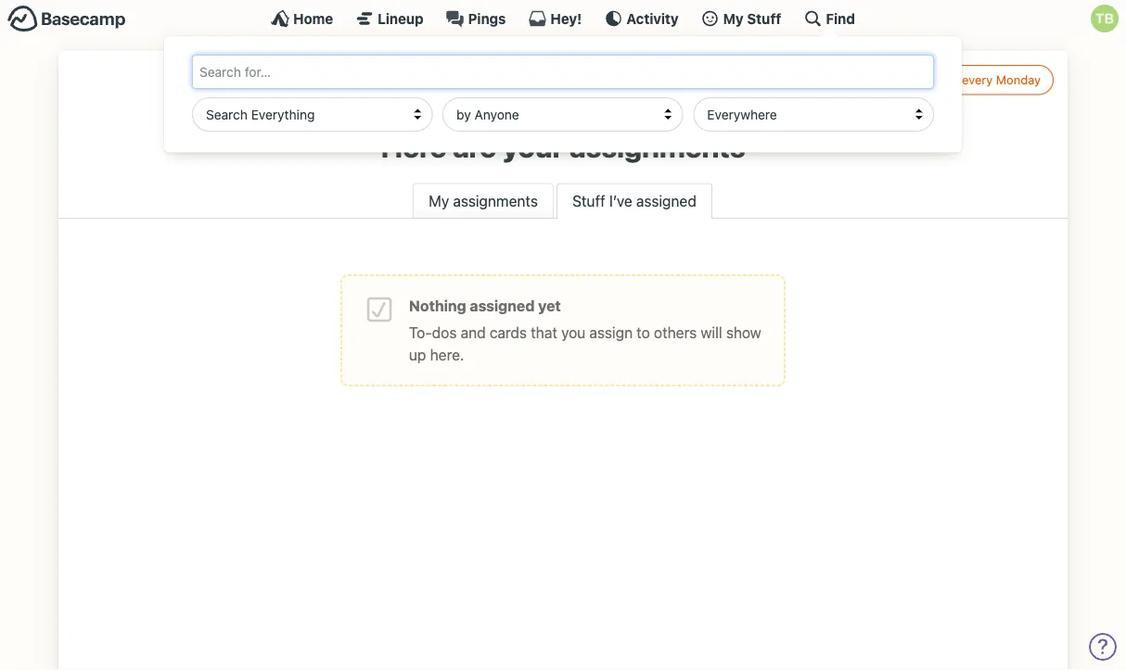 Task type: describe. For each thing, give the bounding box(es) containing it.
yet
[[538, 298, 561, 315]]

stuff i've assigned
[[573, 192, 697, 210]]

will
[[701, 325, 723, 342]]

activity
[[627, 10, 679, 26]]

switch accounts image
[[7, 5, 126, 33]]

0 horizontal spatial tim burton image
[[534, 70, 593, 129]]

up
[[409, 347, 426, 364]]

my stuff
[[723, 10, 782, 26]]

home
[[293, 10, 333, 26]]

hey!
[[551, 10, 582, 26]]

assignments inside "link"
[[453, 192, 538, 210]]

my assignments
[[429, 192, 538, 210]]

to-
[[409, 325, 432, 342]]

others
[[654, 325, 697, 342]]

show
[[726, 325, 762, 342]]

cards
[[490, 325, 527, 342]]

dos
[[432, 325, 457, 342]]

here.
[[430, 347, 464, 364]]

nothing assigned yet to-dos and cards that you assign to others will show up here.
[[409, 298, 762, 364]]

my assignments link
[[413, 183, 554, 218]]

and
[[461, 325, 486, 342]]

you
[[562, 325, 586, 342]]

activity link
[[604, 9, 679, 28]]

hey! button
[[528, 9, 582, 28]]

my stuff button
[[701, 9, 782, 28]]

pings button
[[446, 9, 506, 28]]

1 horizontal spatial tim burton image
[[1091, 5, 1119, 32]]

here
[[381, 129, 447, 164]]

stuff inside dropdown button
[[747, 10, 782, 26]]



Task type: vqa. For each thing, say whether or not it's contained in the screenshot.
Chat
no



Task type: locate. For each thing, give the bounding box(es) containing it.
assigned inside stuff i've assigned link
[[637, 192, 697, 210]]

0 horizontal spatial stuff
[[573, 192, 606, 210]]

stuff left i've
[[573, 192, 606, 210]]

assign
[[590, 325, 633, 342]]

here are your assignments
[[381, 129, 746, 164]]

0 horizontal spatial assignments
[[453, 192, 538, 210]]

lineup
[[378, 10, 424, 26]]

stuff i've assigned link
[[557, 183, 713, 220]]

tim burton image
[[1091, 5, 1119, 32], [534, 70, 593, 129]]

1 horizontal spatial assigned
[[637, 192, 697, 210]]

main element
[[0, 0, 1127, 153]]

lineup link
[[356, 9, 424, 28]]

assigned right i've
[[637, 192, 697, 210]]

assignments down are
[[453, 192, 538, 210]]

stuff
[[747, 10, 782, 26], [573, 192, 606, 210]]

assigned up the "cards"
[[470, 298, 535, 315]]

1 horizontal spatial stuff
[[747, 10, 782, 26]]

my inside dropdown button
[[723, 10, 744, 26]]

assigned
[[637, 192, 697, 210], [470, 298, 535, 315]]

to
[[637, 325, 650, 342]]

1 vertical spatial my
[[429, 192, 449, 210]]

my for my assignments
[[429, 192, 449, 210]]

are
[[453, 129, 496, 164]]

0 vertical spatial assignments
[[570, 129, 746, 164]]

Search for… search field
[[192, 55, 935, 89]]

my inside "link"
[[429, 192, 449, 210]]

stuff left find popup button
[[747, 10, 782, 26]]

assignments up 'stuff i've assigned' at the top
[[570, 129, 746, 164]]

1 horizontal spatial my
[[723, 10, 744, 26]]

that
[[531, 325, 558, 342]]

0 horizontal spatial assigned
[[470, 298, 535, 315]]

assignments
[[570, 129, 746, 164], [453, 192, 538, 210]]

pings
[[468, 10, 506, 26]]

1 vertical spatial assignments
[[453, 192, 538, 210]]

my right activity
[[723, 10, 744, 26]]

find
[[826, 10, 856, 26]]

my
[[723, 10, 744, 26], [429, 192, 449, 210]]

find button
[[804, 9, 856, 28]]

i've
[[610, 192, 633, 210]]

0 vertical spatial tim burton image
[[1091, 5, 1119, 32]]

1 vertical spatial assigned
[[470, 298, 535, 315]]

1 horizontal spatial assignments
[[570, 129, 746, 164]]

my for my stuff
[[723, 10, 744, 26]]

1 vertical spatial stuff
[[573, 192, 606, 210]]

nothing
[[409, 298, 467, 315]]

home link
[[271, 9, 333, 28]]

your
[[502, 129, 564, 164]]

assigned inside nothing assigned yet to-dos and cards that you assign to others will show up here.
[[470, 298, 535, 315]]

1 vertical spatial tim burton image
[[534, 70, 593, 129]]

0 vertical spatial my
[[723, 10, 744, 26]]

my down here
[[429, 192, 449, 210]]

0 vertical spatial assigned
[[637, 192, 697, 210]]

0 horizontal spatial my
[[429, 192, 449, 210]]

0 vertical spatial stuff
[[747, 10, 782, 26]]



